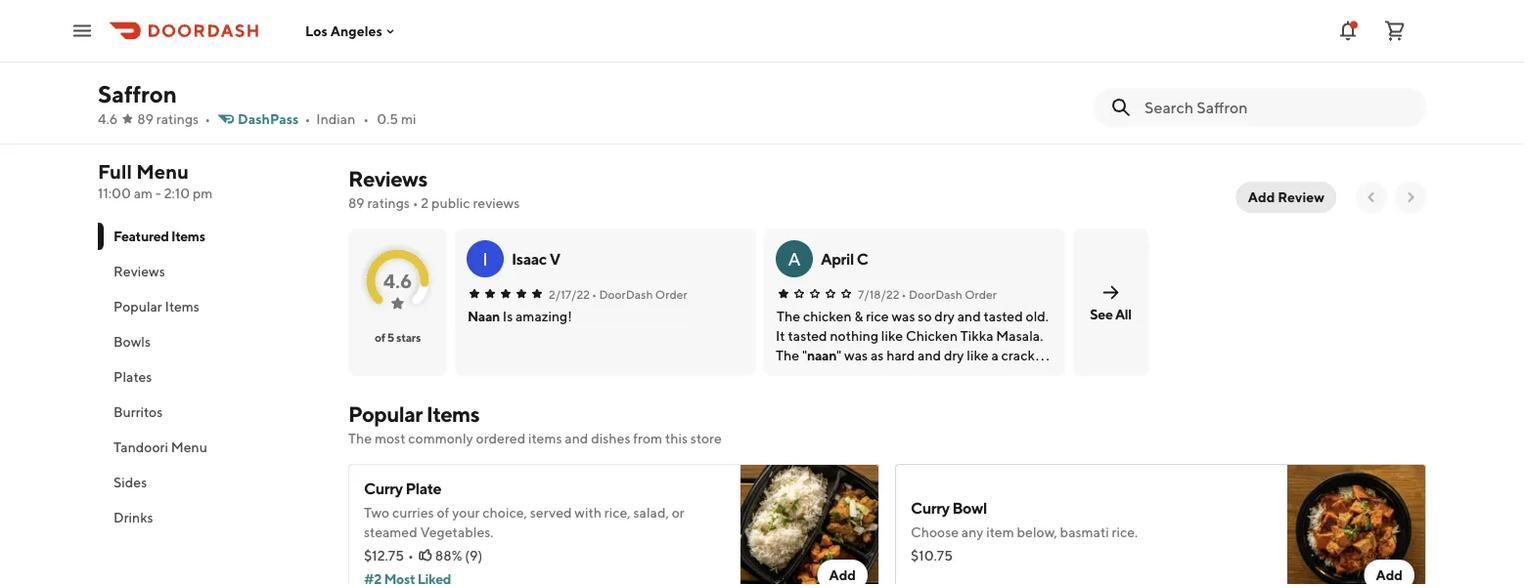 Task type: describe. For each thing, give the bounding box(es) containing it.
salad,
[[633, 505, 669, 521]]

curry bowl choose any item below, basmati rice. $10.75
[[911, 499, 1138, 564]]

add button for curry bowl
[[1364, 560, 1414, 586]]

next image
[[1403, 190, 1418, 205]]

featured
[[113, 228, 169, 245]]

items for popular items the most commonly ordered items and dishes from this store
[[426, 402, 479, 427]]

$10.75 inside the curry bowl choose any item below, basmati rice. $10.75
[[911, 548, 953, 564]]

vegetable
[[1339, 68, 1410, 87]]

plates
[[113, 369, 152, 385]]

tandoori menu button
[[98, 430, 325, 466]]

88%
[[435, 548, 462, 564]]

0 vertical spatial ratings
[[156, 111, 199, 127]]

saffron
[[98, 80, 177, 108]]

los angeles button
[[305, 23, 398, 39]]

item
[[986, 525, 1014, 541]]

2 $10.75 button from the left
[[1117, 0, 1272, 123]]

items
[[528, 431, 562, 447]]

below,
[[1017, 525, 1057, 541]]

the
[[348, 431, 372, 447]]

your
[[452, 505, 480, 521]]

menu for full
[[136, 160, 189, 183]]

of 5 stars
[[375, 331, 421, 344]]

most
[[375, 431, 405, 447]]

two
[[364, 505, 389, 521]]

1 $10.75 button from the left
[[344, 0, 499, 145]]

indian
[[316, 111, 355, 127]]

$12.75 •
[[364, 548, 414, 564]]

0.5
[[377, 111, 398, 127]]

0 vertical spatial 4.6
[[98, 111, 118, 127]]

see all link
[[1073, 229, 1148, 377]]

tandoori vegetable entree $6.45
[[1276, 68, 1410, 131]]

pm
[[193, 185, 213, 202]]

choice,
[[483, 505, 527, 521]]

reviews link
[[348, 166, 427, 192]]

commonly
[[408, 431, 473, 447]]

0 vertical spatial 89
[[137, 111, 154, 127]]

1 horizontal spatial 4.6
[[383, 269, 412, 292]]

burritos button
[[98, 395, 325, 430]]

previous image
[[1364, 190, 1379, 205]]

ratings inside reviews 89 ratings • 2 public reviews
[[367, 195, 410, 211]]

ordered
[[476, 431, 526, 447]]

popular items
[[113, 299, 199, 315]]

or
[[672, 505, 684, 521]]

plates button
[[98, 360, 325, 395]]

drinks
[[113, 510, 153, 526]]

see all
[[1090, 306, 1131, 322]]

full menu 11:00 am - 2:10 pm
[[98, 160, 213, 202]]

$12.75
[[364, 548, 404, 564]]

store
[[690, 431, 722, 447]]

curry plate image
[[740, 465, 879, 586]]

reviews for reviews
[[113, 264, 165, 280]]

featured items
[[113, 228, 205, 245]]

reviews 89 ratings • 2 public reviews
[[348, 166, 520, 211]]

basmati
[[1060, 525, 1109, 541]]

stars
[[396, 331, 421, 344]]

curries
[[392, 505, 434, 521]]

88% (9)
[[435, 548, 483, 564]]

los
[[305, 23, 328, 39]]

• inside reviews 89 ratings • 2 public reviews
[[412, 195, 418, 211]]

sides
[[113, 475, 147, 491]]

drinks button
[[98, 501, 325, 536]]

• right 2/17/22
[[592, 288, 597, 301]]

dishes
[[591, 431, 630, 447]]

2:10
[[164, 185, 190, 202]]

popular items the most commonly ordered items and dishes from this store
[[348, 402, 722, 447]]

bowl
[[952, 499, 987, 518]]

popular for popular items
[[113, 299, 162, 315]]

doordash for i
[[599, 288, 653, 301]]

rice,
[[604, 505, 631, 521]]

reviews for reviews 89 ratings • 2 public reviews
[[348, 166, 427, 192]]

steamed
[[364, 525, 417, 541]]

from
[[633, 431, 662, 447]]

see
[[1090, 306, 1113, 322]]

add review
[[1248, 189, 1324, 205]]

curry for bowl
[[911, 499, 949, 518]]

reviews
[[473, 195, 520, 211]]

public
[[431, 195, 470, 211]]

rice.
[[1112, 525, 1138, 541]]

items for featured items
[[171, 228, 205, 245]]

angeles
[[330, 23, 382, 39]]

los angeles
[[305, 23, 382, 39]]

add inside add review button
[[1248, 189, 1275, 205]]



Task type: vqa. For each thing, say whether or not it's contained in the screenshot.
$4.25 associated with $4.25 •
no



Task type: locate. For each thing, give the bounding box(es) containing it.
curry for plate
[[364, 480, 403, 498]]

bowls
[[113, 334, 151, 350]]

2 • doordash order from the left
[[901, 288, 997, 301]]

menu
[[136, 160, 189, 183], [171, 440, 207, 456]]

reviews button
[[98, 254, 325, 290]]

menu down burritos button
[[171, 440, 207, 456]]

isaac v
[[512, 250, 560, 269]]

1 order from the left
[[655, 288, 687, 301]]

-
[[155, 185, 161, 202]]

add button for curry plate
[[817, 560, 868, 586]]

naan
[[807, 348, 836, 364]]

tandoori up entree
[[1276, 68, 1336, 87]]

add
[[1372, 23, 1399, 39], [1248, 189, 1275, 205], [829, 568, 856, 584], [1376, 568, 1403, 584]]

0 vertical spatial menu
[[136, 160, 189, 183]]

ratings down saffron
[[156, 111, 199, 127]]

2 horizontal spatial $10.75
[[1121, 93, 1163, 110]]

doordash
[[599, 288, 653, 301], [909, 288, 962, 301]]

• left the 0.5
[[363, 111, 369, 127]]

popular items button
[[98, 290, 325, 325]]

plate
[[405, 480, 441, 498]]

0 vertical spatial tandoori
[[1276, 68, 1336, 87]]

0 horizontal spatial doordash
[[599, 288, 653, 301]]

0 vertical spatial items
[[171, 228, 205, 245]]

2
[[421, 195, 429, 211]]

curry plate two curries of your choice, served with rice, salad, or steamed vegetables.
[[364, 480, 684, 541]]

4.6
[[98, 111, 118, 127], [383, 269, 412, 292]]

(9)
[[465, 548, 483, 564]]

0 horizontal spatial • doordash order
[[592, 288, 687, 301]]

popular inside button
[[113, 299, 162, 315]]

reviews inside reviews 89 ratings • 2 public reviews
[[348, 166, 427, 192]]

reviews inside button
[[113, 264, 165, 280]]

• left indian
[[305, 111, 310, 127]]

• doordash order for a
[[901, 288, 997, 301]]

curry inside "curry plate two curries of your choice, served with rice, salad, or steamed vegetables."
[[364, 480, 403, 498]]

items down reviews button
[[165, 299, 199, 315]]

served
[[530, 505, 572, 521]]

1 vertical spatial ratings
[[367, 195, 410, 211]]

order
[[655, 288, 687, 301], [965, 288, 997, 301]]

items for popular items
[[165, 299, 199, 315]]

doordash right 2/17/22
[[599, 288, 653, 301]]

0 horizontal spatial 4.6
[[98, 111, 118, 127]]

• doordash order right 2/17/22
[[592, 288, 687, 301]]

1 vertical spatial $10.75
[[348, 115, 390, 131]]

1 horizontal spatial • doordash order
[[901, 288, 997, 301]]

89 down reviews link at left
[[348, 195, 365, 211]]

11:00
[[98, 185, 131, 202]]

2 doordash from the left
[[909, 288, 962, 301]]

1 horizontal spatial popular
[[348, 402, 422, 427]]

1 horizontal spatial curry
[[911, 499, 949, 518]]

items inside popular items button
[[165, 299, 199, 315]]

curry up two
[[364, 480, 403, 498]]

2 vertical spatial items
[[426, 402, 479, 427]]

1 horizontal spatial of
[[437, 505, 449, 521]]

c
[[857, 250, 868, 269]]

april
[[821, 250, 854, 269]]

tandoori
[[1276, 68, 1336, 87], [113, 440, 168, 456]]

$6.45
[[1276, 115, 1312, 131]]

v
[[549, 250, 560, 269]]

doordash for a
[[909, 288, 962, 301]]

burritos
[[113, 404, 163, 421]]

• left 2
[[412, 195, 418, 211]]

menu inside "button"
[[171, 440, 207, 456]]

•
[[205, 111, 210, 127], [305, 111, 310, 127], [363, 111, 369, 127], [412, 195, 418, 211], [592, 288, 597, 301], [901, 288, 906, 301], [408, 548, 414, 564]]

indian • 0.5 mi
[[316, 111, 416, 127]]

0 items, open order cart image
[[1383, 19, 1407, 43]]

2 vertical spatial $10.75
[[911, 548, 953, 564]]

popular up bowls
[[113, 299, 162, 315]]

0 horizontal spatial $10.75 button
[[344, 0, 499, 145]]

bowls button
[[98, 325, 325, 360]]

1 vertical spatial of
[[437, 505, 449, 521]]

reviews down featured
[[113, 264, 165, 280]]

1 vertical spatial popular
[[348, 402, 422, 427]]

0 horizontal spatial 89
[[137, 111, 154, 127]]

5
[[387, 331, 394, 344]]

items inside popular items the most commonly ordered items and dishes from this store
[[426, 402, 479, 427]]

89 inside reviews 89 ratings • 2 public reviews
[[348, 195, 365, 211]]

items up reviews button
[[171, 228, 205, 245]]

popular
[[113, 299, 162, 315], [348, 402, 422, 427]]

1 horizontal spatial order
[[965, 288, 997, 301]]

of left 5
[[375, 331, 385, 344]]

0 vertical spatial of
[[375, 331, 385, 344]]

this
[[665, 431, 688, 447]]

• right 7/18/22
[[901, 288, 906, 301]]

89 down saffron
[[137, 111, 154, 127]]

1 horizontal spatial ratings
[[367, 195, 410, 211]]

order for a
[[965, 288, 997, 301]]

4.6 down saffron
[[98, 111, 118, 127]]

1 vertical spatial 4.6
[[383, 269, 412, 292]]

with
[[574, 505, 602, 521]]

• doordash order for i
[[592, 288, 687, 301]]

2 order from the left
[[965, 288, 997, 301]]

isaac
[[512, 250, 547, 269]]

0 horizontal spatial reviews
[[113, 264, 165, 280]]

• left dashpass
[[205, 111, 210, 127]]

1 vertical spatial menu
[[171, 440, 207, 456]]

reviews up 2
[[348, 166, 427, 192]]

tandoori down "burritos"
[[113, 440, 168, 456]]

any
[[961, 525, 984, 541]]

tandoori inside "button"
[[113, 440, 168, 456]]

1 doordash from the left
[[599, 288, 653, 301]]

1 vertical spatial curry
[[911, 499, 949, 518]]

89 ratings •
[[137, 111, 210, 127]]

$10.75 button
[[344, 0, 499, 145], [1117, 0, 1272, 123]]

1 horizontal spatial 89
[[348, 195, 365, 211]]

1 horizontal spatial tandoori
[[1276, 68, 1336, 87]]

add button
[[1360, 16, 1411, 47], [817, 560, 868, 586], [1364, 560, 1414, 586]]

all
[[1115, 306, 1131, 322]]

order for i
[[655, 288, 687, 301]]

doordash right 7/18/22
[[909, 288, 962, 301]]

0 vertical spatial curry
[[364, 480, 403, 498]]

4.6 up of 5 stars
[[383, 269, 412, 292]]

menu up -
[[136, 160, 189, 183]]

tandoori for vegetable
[[1276, 68, 1336, 87]]

$10.75
[[1121, 93, 1163, 110], [348, 115, 390, 131], [911, 548, 953, 564]]

vegetables.
[[420, 525, 494, 541]]

1 vertical spatial items
[[165, 299, 199, 315]]

items
[[171, 228, 205, 245], [165, 299, 199, 315], [426, 402, 479, 427]]

tandoori inside tandoori vegetable entree $6.45
[[1276, 68, 1336, 87]]

naan button
[[468, 307, 500, 327]]

and
[[565, 431, 588, 447]]

2/17/22
[[549, 288, 590, 301]]

open menu image
[[70, 19, 94, 43]]

i
[[482, 248, 488, 269]]

1 horizontal spatial $10.75 button
[[1117, 0, 1272, 123]]

0 horizontal spatial $10.75
[[348, 115, 390, 131]]

0 horizontal spatial ratings
[[156, 111, 199, 127]]

tandoori menu
[[113, 440, 207, 456]]

curry inside the curry bowl choose any item below, basmati rice. $10.75
[[911, 499, 949, 518]]

add review button
[[1236, 182, 1336, 213]]

1 • doordash order from the left
[[592, 288, 687, 301]]

tandoori for menu
[[113, 440, 168, 456]]

full
[[98, 160, 132, 183]]

reviews
[[348, 166, 427, 192], [113, 264, 165, 280]]

1 horizontal spatial reviews
[[348, 166, 427, 192]]

89
[[137, 111, 154, 127], [348, 195, 365, 211]]

popular up most
[[348, 402, 422, 427]]

ratings down reviews link at left
[[367, 195, 410, 211]]

1 horizontal spatial doordash
[[909, 288, 962, 301]]

of
[[375, 331, 385, 344], [437, 505, 449, 521]]

0 horizontal spatial of
[[375, 331, 385, 344]]

popular inside popular items the most commonly ordered items and dishes from this store
[[348, 402, 422, 427]]

7/18/22
[[858, 288, 899, 301]]

0 horizontal spatial order
[[655, 288, 687, 301]]

choose
[[911, 525, 959, 541]]

0 horizontal spatial tandoori
[[113, 440, 168, 456]]

1 horizontal spatial $10.75
[[911, 548, 953, 564]]

dashpass
[[238, 111, 299, 127]]

menu inside full menu 11:00 am - 2:10 pm
[[136, 160, 189, 183]]

0 horizontal spatial curry
[[364, 480, 403, 498]]

curry bowl image
[[1287, 465, 1426, 586]]

naan button
[[807, 346, 836, 366]]

0 horizontal spatial popular
[[113, 299, 162, 315]]

curry up choose
[[911, 499, 949, 518]]

a
[[788, 248, 801, 269]]

0 vertical spatial reviews
[[348, 166, 427, 192]]

april c
[[821, 250, 868, 269]]

1 vertical spatial tandoori
[[113, 440, 168, 456]]

• right $12.75
[[408, 548, 414, 564]]

1 vertical spatial 89
[[348, 195, 365, 211]]

Item Search search field
[[1144, 97, 1411, 118]]

entree
[[1276, 90, 1323, 108]]

0 vertical spatial popular
[[113, 299, 162, 315]]

mi
[[401, 111, 416, 127]]

popular for popular items the most commonly ordered items and dishes from this store
[[348, 402, 422, 427]]

dashpass •
[[238, 111, 310, 127]]

curry
[[364, 480, 403, 498], [911, 499, 949, 518]]

menu for tandoori
[[171, 440, 207, 456]]

of inside "curry plate two curries of your choice, served with rice, salad, or steamed vegetables."
[[437, 505, 449, 521]]

ratings
[[156, 111, 199, 127], [367, 195, 410, 211]]

items up the commonly
[[426, 402, 479, 427]]

• doordash order right 7/18/22
[[901, 288, 997, 301]]

notification bell image
[[1336, 19, 1360, 43]]

1 vertical spatial reviews
[[113, 264, 165, 280]]

of left your
[[437, 505, 449, 521]]

0 vertical spatial $10.75
[[1121, 93, 1163, 110]]



